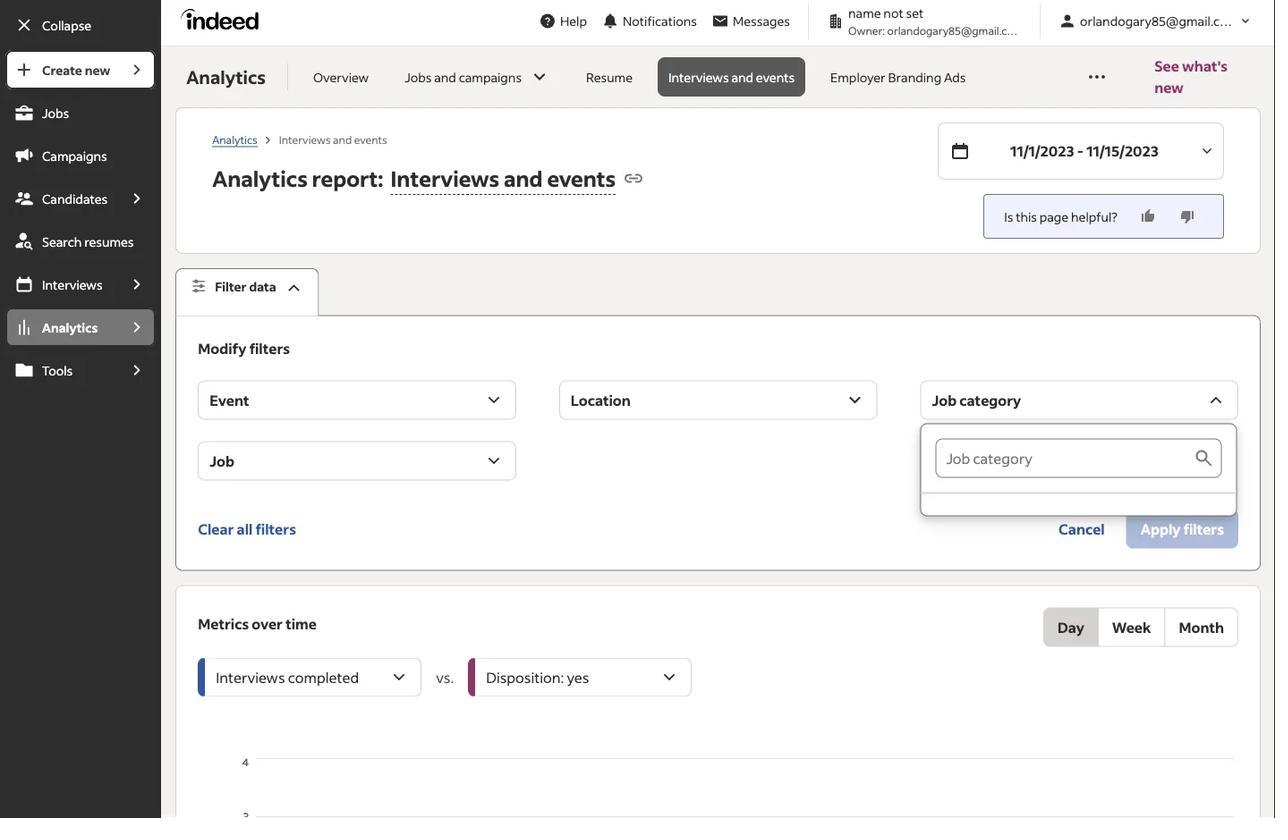 Task type: describe. For each thing, give the bounding box(es) containing it.
overview
[[313, 69, 369, 85]]

11/15/2023
[[1086, 142, 1159, 160]]

interviews and events button
[[383, 159, 616, 198]]

ads
[[944, 69, 966, 85]]

filter
[[215, 279, 247, 295]]

filters inside button
[[256, 520, 296, 538]]

Job category field
[[935, 439, 1193, 478]]

this
[[1016, 208, 1037, 225]]

data
[[249, 279, 276, 295]]

jobs link
[[5, 93, 156, 132]]

analytics link inside menu bar
[[5, 308, 118, 347]]

resume link
[[575, 57, 643, 97]]

see
[[1155, 57, 1179, 75]]

metrics over time
[[198, 615, 317, 633]]

event button
[[198, 381, 516, 420]]

employer branding ads link
[[820, 57, 977, 97]]

new inside menu bar
[[85, 62, 110, 78]]

name
[[848, 5, 881, 21]]

help button
[[531, 4, 594, 38]]

overview link
[[302, 57, 380, 97]]

1 vertical spatial events
[[354, 132, 387, 146]]

name not set owner: orlandogary85@gmail.com
[[848, 5, 1023, 37]]

1 horizontal spatial analytics link
[[212, 132, 257, 147]]

filter data
[[215, 279, 276, 295]]

orlandogary85@gmail.com button
[[1051, 4, 1261, 38]]

messages
[[733, 13, 790, 29]]

day
[[1058, 618, 1084, 637]]

job for job
[[210, 452, 234, 470]]

11/1/2023 - 11/15/2023
[[1010, 142, 1159, 160]]

job category list box
[[921, 425, 1236, 516]]

indeed home image
[[181, 9, 267, 30]]

interviews and events link
[[658, 57, 805, 97]]

all
[[237, 520, 253, 538]]

analytics inside menu bar
[[42, 319, 98, 336]]

modify filters
[[198, 339, 290, 358]]

tools
[[42, 362, 73, 379]]

report:
[[312, 164, 383, 192]]

location
[[571, 391, 631, 409]]

jobs and campaigns button
[[394, 57, 561, 97]]

menu bar containing create new
[[0, 50, 161, 819]]

job button
[[198, 442, 516, 481]]

vs.
[[436, 669, 454, 687]]

messages link
[[704, 4, 797, 38]]

candidates link
[[5, 179, 118, 218]]

employer
[[831, 69, 886, 85]]

new inside the see what's new
[[1155, 78, 1184, 97]]

0 vertical spatial events
[[756, 69, 795, 85]]

filter data button
[[176, 268, 319, 316]]

category
[[960, 391, 1021, 409]]

not
[[884, 5, 903, 21]]

overflow menu image
[[1087, 66, 1108, 88]]

search
[[42, 234, 82, 250]]

and inside button
[[434, 69, 456, 85]]

see what's new
[[1155, 57, 1228, 97]]



Task type: locate. For each thing, give the bounding box(es) containing it.
cancel button
[[1044, 510, 1119, 549]]

1 horizontal spatial job
[[932, 391, 957, 409]]

is
[[1004, 208, 1013, 225]]

tools link
[[5, 351, 118, 390]]

analytics report: interviews and events
[[212, 164, 616, 192]]

orlandogary85@gmail.com down set
[[887, 23, 1023, 37]]

interviews and events
[[668, 69, 795, 85], [279, 132, 387, 146]]

orlandogary85@gmail.com inside name not set owner: orlandogary85@gmail.com
[[887, 23, 1023, 37]]

event
[[210, 391, 249, 409]]

orlandogary85@gmail.com inside dropdown button
[[1080, 13, 1239, 29]]

filters
[[249, 339, 290, 358], [256, 520, 296, 538]]

1 horizontal spatial orlandogary85@gmail.com
[[1080, 13, 1239, 29]]

0 horizontal spatial job
[[210, 452, 234, 470]]

job inside job category popup button
[[932, 391, 957, 409]]

location button
[[559, 381, 877, 420]]

helpful?
[[1071, 208, 1118, 225]]

0 horizontal spatial new
[[85, 62, 110, 78]]

orlandogary85@gmail.com
[[1080, 13, 1239, 29], [887, 23, 1023, 37]]

name not set owner: orlandogary85@gmail.com element
[[820, 4, 1029, 38]]

job inside job popup button
[[210, 452, 234, 470]]

page
[[1040, 208, 1069, 225]]

this page is helpful image
[[1139, 208, 1157, 226]]

help
[[560, 13, 587, 29]]

branding
[[888, 69, 942, 85]]

campaigns
[[42, 148, 107, 164]]

0 vertical spatial interviews and events
[[668, 69, 795, 85]]

create new link
[[5, 50, 118, 89]]

clear all filters
[[198, 520, 296, 538]]

0 vertical spatial analytics link
[[212, 132, 257, 147]]

jobs and campaigns
[[405, 69, 522, 85]]

interviews link
[[5, 265, 118, 304]]

job left category
[[932, 391, 957, 409]]

1 horizontal spatial events
[[547, 164, 616, 192]]

create
[[42, 62, 82, 78]]

cancel
[[1059, 520, 1105, 538]]

job category
[[932, 391, 1021, 409]]

0 vertical spatial jobs
[[405, 69, 432, 85]]

modify
[[198, 339, 247, 358]]

new
[[85, 62, 110, 78], [1155, 78, 1184, 97]]

and
[[434, 69, 456, 85], [731, 69, 754, 85], [333, 132, 352, 146], [504, 164, 543, 192]]

jobs left campaigns
[[405, 69, 432, 85]]

notifications
[[623, 13, 697, 29]]

interviews inside menu bar
[[42, 277, 103, 293]]

1 vertical spatial job
[[210, 452, 234, 470]]

jobs
[[405, 69, 432, 85], [42, 105, 69, 121]]

region
[[198, 755, 1239, 819]]

clear
[[198, 520, 234, 538]]

campaigns
[[459, 69, 522, 85]]

week
[[1112, 618, 1151, 637]]

-
[[1077, 142, 1084, 160]]

events left show shareable url image
[[547, 164, 616, 192]]

is this page helpful?
[[1004, 208, 1118, 225]]

search resumes link
[[5, 222, 156, 261]]

1 vertical spatial analytics link
[[5, 308, 118, 347]]

0 horizontal spatial events
[[354, 132, 387, 146]]

interviews
[[668, 69, 729, 85], [279, 132, 331, 146], [391, 164, 499, 192], [42, 277, 103, 293]]

1 horizontal spatial new
[[1155, 78, 1184, 97]]

filters right modify
[[249, 339, 290, 358]]

metrics
[[198, 615, 249, 633]]

jobs inside menu bar
[[42, 105, 69, 121]]

jobs down create new link
[[42, 105, 69, 121]]

job
[[932, 391, 957, 409], [210, 452, 234, 470]]

campaigns link
[[5, 136, 156, 175]]

jobs inside button
[[405, 69, 432, 85]]

0 horizontal spatial interviews and events
[[279, 132, 387, 146]]

events down messages at the right of page
[[756, 69, 795, 85]]

interviews and events down the messages "link"
[[668, 69, 795, 85]]

0 horizontal spatial analytics link
[[5, 308, 118, 347]]

this page is not helpful image
[[1179, 208, 1196, 226]]

2 vertical spatial events
[[547, 164, 616, 192]]

search resumes
[[42, 234, 134, 250]]

1 horizontal spatial interviews and events
[[668, 69, 795, 85]]

job category button
[[920, 381, 1238, 420]]

jobs for jobs
[[42, 105, 69, 121]]

create new
[[42, 62, 110, 78]]

collapse
[[42, 17, 91, 33]]

job for job category
[[932, 391, 957, 409]]

clear all filters button
[[198, 510, 296, 549]]

menu bar
[[0, 50, 161, 819]]

new down see
[[1155, 78, 1184, 97]]

new right create
[[85, 62, 110, 78]]

candidates
[[42, 191, 108, 207]]

resumes
[[84, 234, 134, 250]]

0 horizontal spatial orlandogary85@gmail.com
[[887, 23, 1023, 37]]

0 horizontal spatial jobs
[[42, 105, 69, 121]]

1 vertical spatial jobs
[[42, 105, 69, 121]]

1 vertical spatial interviews and events
[[279, 132, 387, 146]]

0 vertical spatial job
[[932, 391, 957, 409]]

orlandogary85@gmail.com up see
[[1080, 13, 1239, 29]]

show shareable url image
[[623, 168, 644, 189]]

filters right all
[[256, 520, 296, 538]]

over
[[252, 615, 283, 633]]

job down the event on the left
[[210, 452, 234, 470]]

notifications button
[[594, 1, 704, 41]]

0 vertical spatial filters
[[249, 339, 290, 358]]

1 vertical spatial filters
[[256, 520, 296, 538]]

employer branding ads
[[831, 69, 966, 85]]

what's
[[1182, 57, 1228, 75]]

jobs for jobs and campaigns
[[405, 69, 432, 85]]

events
[[756, 69, 795, 85], [354, 132, 387, 146], [547, 164, 616, 192]]

see what's new button
[[1155, 47, 1254, 107]]

2 horizontal spatial events
[[756, 69, 795, 85]]

11/1/2023
[[1010, 142, 1074, 160]]

interviews and events up report:
[[279, 132, 387, 146]]

analytics
[[186, 65, 266, 89], [212, 132, 257, 146], [212, 164, 308, 192], [42, 319, 98, 336]]

1 horizontal spatial jobs
[[405, 69, 432, 85]]

resume
[[586, 69, 633, 85]]

owner:
[[848, 23, 885, 37]]

collapse button
[[5, 5, 156, 45]]

set
[[906, 5, 924, 21]]

analytics link
[[212, 132, 257, 147], [5, 308, 118, 347]]

events up report:
[[354, 132, 387, 146]]

month
[[1179, 618, 1224, 637]]

time
[[286, 615, 317, 633]]



Task type: vqa. For each thing, say whether or not it's contained in the screenshot.
fourth – from the left
no



